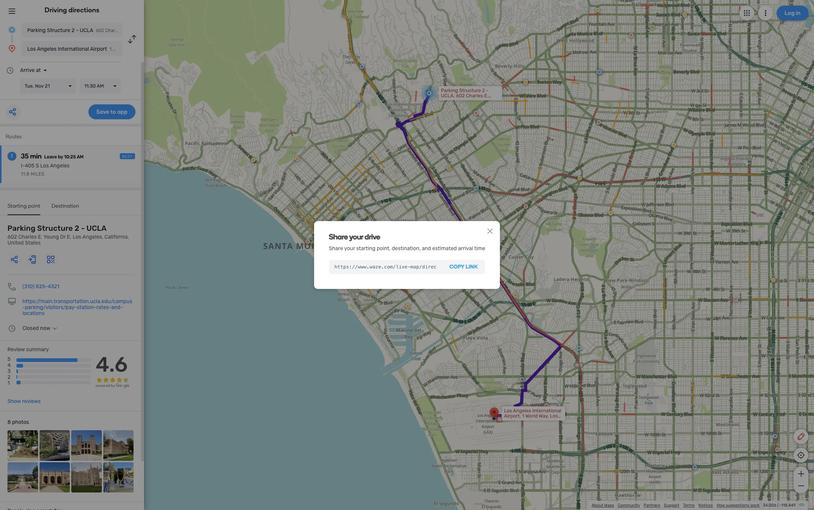 Task type: locate. For each thing, give the bounding box(es) containing it.
angeles inside los angeles international airport, 1 world way, los angeles, ca 90045, usa
[[513, 408, 531, 414]]

closed now button
[[22, 325, 59, 332]]

international down parking structure 2 - ucla button
[[58, 46, 89, 52]]

2 down destination button
[[75, 224, 79, 233]]

international up 90045, on the right of the page
[[533, 408, 561, 414]]

copy
[[450, 264, 465, 270]]

image 4 of parking structure 2 - ucla, los angeles image
[[103, 431, 134, 461]]

terms link
[[683, 503, 695, 508]]

point,
[[377, 246, 391, 252]]

am inside 35 min leave by 10:25 am
[[77, 155, 84, 160]]

(310)
[[22, 284, 34, 290]]

2 vertical spatial 2
[[7, 374, 11, 381]]

1 horizontal spatial am
[[97, 83, 104, 89]]

angeles down by
[[50, 163, 70, 169]]

miles
[[31, 172, 44, 177]]

share
[[329, 233, 348, 241], [329, 246, 343, 252]]

1 vertical spatial structure
[[37, 224, 73, 233]]

ucla for parking structure 2 - ucla 602 charles e. young dr e, los angeles, california, united states
[[86, 224, 107, 233]]

image 5 of parking structure 2 - ucla, los angeles image
[[7, 463, 38, 493]]

2 horizontal spatial 1
[[522, 414, 524, 419]]

min
[[30, 152, 42, 160]]

international inside los angeles international airport, 1 world way, los angeles, ca 90045, usa
[[533, 408, 561, 414]]

structure up young
[[37, 224, 73, 233]]

airport
[[90, 46, 107, 52]]

ucla down directions
[[80, 27, 93, 34]]

angeles, left ca
[[504, 419, 524, 424]]

2 up los angeles international airport button
[[72, 27, 75, 34]]

0 horizontal spatial 1
[[7, 380, 10, 387]]

ucla up california,
[[86, 224, 107, 233]]

parking inside the parking structure 2 - ucla 602 charles e. young dr e, los angeles, california, united states
[[7, 224, 35, 233]]

0 vertical spatial international
[[58, 46, 89, 52]]

image 2 of parking structure 2 - ucla, los angeles image
[[39, 431, 70, 461]]

e,
[[67, 234, 71, 240]]

am
[[97, 83, 104, 89], [77, 155, 84, 160]]

3
[[7, 368, 11, 375]]

zoom out image
[[797, 482, 806, 491]]

2 inside the parking structure 2 - ucla 602 charles e. young dr e, los angeles, california, united states
[[75, 224, 79, 233]]

waze
[[604, 503, 614, 508]]

0 vertical spatial parking
[[27, 27, 46, 34]]

zoom in image
[[797, 470, 806, 479]]

work
[[751, 503, 760, 508]]

1
[[11, 153, 13, 159], [7, 380, 10, 387], [522, 414, 524, 419]]

angeles up at
[[37, 46, 57, 52]]

0 vertical spatial angeles
[[37, 46, 57, 52]]

0 horizontal spatial international
[[58, 46, 89, 52]]

link
[[466, 264, 478, 270]]

angeles inside i-405 s los angeles 11.8 miles
[[50, 163, 70, 169]]

share for share your starting point, destination, and estimated arrival time
[[329, 246, 343, 252]]

0 vertical spatial structure
[[47, 27, 70, 34]]

los angeles international airport
[[27, 46, 107, 52]]

dr
[[60, 234, 66, 240]]

parking up charles
[[7, 224, 35, 233]]

los right location image
[[27, 46, 36, 52]]

- inside button
[[76, 27, 78, 34]]

am right 10:25
[[77, 155, 84, 160]]

international
[[58, 46, 89, 52], [533, 408, 561, 414]]

0 vertical spatial share
[[329, 233, 348, 241]]

california,
[[105, 234, 129, 240]]

best
[[122, 155, 133, 159]]

call image
[[7, 283, 16, 291]]

your up starting
[[349, 233, 363, 241]]

routes
[[6, 134, 22, 140]]

1 vertical spatial am
[[77, 155, 84, 160]]

ca
[[525, 419, 531, 424]]

way,
[[539, 414, 549, 419]]

community
[[618, 503, 640, 508]]

None field
[[329, 260, 442, 274]]

0 vertical spatial ucla
[[80, 27, 93, 34]]

structure
[[47, 27, 70, 34], [37, 224, 73, 233]]

1 inside 5 4 3 2 1
[[7, 380, 10, 387]]

1 vertical spatial share
[[329, 246, 343, 252]]

2 for parking structure 2 - ucla 602 charles e. young dr e, los angeles, california, united states
[[75, 224, 79, 233]]

your for starting
[[344, 246, 355, 252]]

angeles, inside the parking structure 2 - ucla 602 charles e. young dr e, los angeles, california, united states
[[82, 234, 103, 240]]

1 left the 35
[[11, 153, 13, 159]]

los right e,
[[73, 234, 81, 240]]

los inside the parking structure 2 - ucla 602 charles e. young dr e, los angeles, california, united states
[[73, 234, 81, 240]]

1 inside los angeles international airport, 1 world way, los angeles, ca 90045, usa
[[522, 414, 524, 419]]

share left the drive at top left
[[329, 233, 348, 241]]

clock image
[[7, 324, 16, 333]]

computer image
[[7, 297, 16, 306]]

summary
[[26, 347, 49, 353]]

los right s
[[40, 163, 49, 169]]

link image
[[799, 502, 805, 508]]

your
[[349, 233, 363, 241], [344, 246, 355, 252]]

parking for parking structure 2 - ucla 602 charles e. young dr e, los angeles, california, united states
[[7, 224, 35, 233]]

arrive
[[20, 67, 35, 74]]

your down share your drive
[[344, 246, 355, 252]]

0 vertical spatial your
[[349, 233, 363, 241]]

4.6
[[96, 353, 128, 377]]

https://main.transportation.ucla.edu/campus
[[22, 299, 132, 305]]

1 vertical spatial 1
[[7, 380, 10, 387]]

location image
[[7, 44, 16, 53]]

angeles up ca
[[513, 408, 531, 414]]

1 vertical spatial angeles
[[50, 163, 70, 169]]

90045,
[[532, 419, 548, 424]]

1 horizontal spatial international
[[533, 408, 561, 414]]

now
[[40, 325, 50, 332]]

1 left ca
[[522, 414, 524, 419]]

image 6 of parking structure 2 - ucla, los angeles image
[[39, 463, 70, 493]]

am right "11:30"
[[97, 83, 104, 89]]

ucla for parking structure 2 - ucla
[[80, 27, 93, 34]]

structure for parking structure 2 - ucla 602 charles e. young dr e, los angeles, california, united states
[[37, 224, 73, 233]]

parking for parking structure 2 - ucla
[[27, 27, 46, 34]]

1 share from the top
[[329, 233, 348, 241]]

and-
[[111, 305, 123, 311]]

los
[[27, 46, 36, 52], [40, 163, 49, 169], [73, 234, 81, 240], [504, 408, 512, 414], [550, 414, 558, 419]]

ucla
[[80, 27, 93, 34], [86, 224, 107, 233]]

1 vertical spatial your
[[344, 246, 355, 252]]

parking structure 2 - ucla button
[[22, 22, 122, 37]]

2 inside button
[[72, 27, 75, 34]]

parking structure 2 - ucla 602 charles e. young dr e, los angeles, california, united states
[[7, 224, 129, 246]]

parking
[[27, 27, 46, 34], [7, 224, 35, 233]]

parking inside button
[[27, 27, 46, 34]]

tue, nov 21
[[25, 83, 50, 89]]

driving
[[45, 6, 67, 14]]

ucla inside button
[[80, 27, 93, 34]]

602
[[7, 234, 17, 240]]

2 vertical spatial angeles
[[513, 408, 531, 414]]

2 down 4
[[7, 374, 11, 381]]

angeles
[[37, 46, 57, 52], [50, 163, 70, 169], [513, 408, 531, 414]]

angeles inside button
[[37, 46, 57, 52]]

- inside https://main.transportation.ucla.edu/campus -parking/visitors/pay-station-rates-and- locations
[[22, 305, 25, 311]]

united
[[7, 240, 24, 246]]

1 horizontal spatial angeles,
[[504, 419, 524, 424]]

parking right current location icon
[[27, 27, 46, 34]]

los inside i-405 s los angeles 11.8 miles
[[40, 163, 49, 169]]

1 vertical spatial angeles,
[[504, 419, 524, 424]]

structure inside the parking structure 2 - ucla 602 charles e. young dr e, los angeles, california, united states
[[37, 224, 73, 233]]

2 share from the top
[[329, 246, 343, 252]]

angeles, right e,
[[82, 234, 103, 240]]

0 vertical spatial 1
[[11, 153, 13, 159]]

international for airport
[[58, 46, 89, 52]]

0 vertical spatial 2
[[72, 27, 75, 34]]

0 horizontal spatial am
[[77, 155, 84, 160]]

1 vertical spatial parking
[[7, 224, 35, 233]]

ucla inside the parking structure 2 - ucla 602 charles e. young dr e, los angeles, california, united states
[[86, 224, 107, 233]]

0 horizontal spatial angeles,
[[82, 234, 103, 240]]

structure up 'los angeles international airport'
[[47, 27, 70, 34]]

11:30 am list box
[[80, 79, 121, 94]]

your for drive
[[349, 233, 363, 241]]

2 vertical spatial 1
[[522, 414, 524, 419]]

structure inside button
[[47, 27, 70, 34]]

and
[[422, 246, 431, 252]]

international inside los angeles international airport button
[[58, 46, 89, 52]]

los angeles international airport, 1 world way, los angeles, ca 90045, usa
[[504, 408, 561, 424]]

los angeles international airport button
[[22, 41, 122, 56]]

- inside the parking structure 2 - ucla 602 charles e. young dr e, los angeles, california, united states
[[81, 224, 85, 233]]

0 vertical spatial angeles,
[[82, 234, 103, 240]]

1 vertical spatial ucla
[[86, 224, 107, 233]]

starting
[[356, 246, 376, 252]]

directions
[[68, 6, 99, 14]]

-
[[76, 27, 78, 34], [81, 224, 85, 233], [22, 305, 25, 311], [780, 503, 781, 508]]

35
[[21, 152, 29, 160]]

1 vertical spatial 2
[[75, 224, 79, 233]]

angeles,
[[82, 234, 103, 240], [504, 419, 524, 424]]

closed now
[[22, 325, 50, 332]]

1 down 3
[[7, 380, 10, 387]]

notices link
[[699, 503, 713, 508]]

about
[[592, 503, 604, 508]]

11:30
[[84, 83, 96, 89]]

share down share your drive
[[329, 246, 343, 252]]

1 vertical spatial international
[[533, 408, 561, 414]]

time
[[474, 246, 485, 252]]

https://main.transportation.ucla.edu/campus -parking/visitors/pay-station-rates-and- locations
[[22, 299, 132, 317]]

0 vertical spatial am
[[97, 83, 104, 89]]



Task type: vqa. For each thing, say whether or not it's contained in the screenshot.
Choose Starting Point Text Box
no



Task type: describe. For each thing, give the bounding box(es) containing it.
parking/visitors/pay-
[[25, 305, 77, 311]]

4
[[7, 362, 11, 369]]

destination
[[52, 203, 79, 209]]

|
[[778, 503, 779, 508]]

image 1 of parking structure 2 - ucla, los angeles image
[[7, 431, 38, 461]]

los inside button
[[27, 46, 36, 52]]

2 for parking structure 2 - ucla
[[72, 27, 75, 34]]

partners link
[[644, 503, 660, 508]]

suggestions
[[726, 503, 750, 508]]

tue, nov 21 list box
[[20, 79, 76, 94]]

share for share your drive
[[329, 233, 348, 241]]

at
[[36, 67, 41, 74]]

4321
[[48, 284, 59, 290]]

how suggestions work link
[[717, 503, 760, 508]]

notices
[[699, 503, 713, 508]]

support
[[664, 503, 680, 508]]

clock image
[[6, 66, 15, 75]]

nov
[[35, 83, 44, 89]]

structure for parking structure 2 - ucla
[[47, 27, 70, 34]]

leave
[[44, 155, 57, 160]]

https://main.transportation.ucla.edu/campus -parking/visitors/pay-station-rates-and- locations link
[[22, 299, 132, 317]]

show reviews
[[7, 399, 41, 405]]

destination,
[[392, 246, 421, 252]]

image 8 of parking structure 2 - ucla, los angeles image
[[103, 463, 134, 493]]

(310) 825-4321
[[22, 284, 59, 290]]

photos
[[12, 420, 29, 426]]

e.
[[38, 234, 42, 240]]

s
[[36, 163, 39, 169]]

8
[[7, 420, 11, 426]]

share your drive
[[329, 233, 380, 241]]

arrival
[[458, 246, 473, 252]]

by
[[58, 155, 63, 160]]

reviews
[[22, 399, 41, 405]]

young
[[44, 234, 59, 240]]

2 inside 5 4 3 2 1
[[7, 374, 11, 381]]

support link
[[664, 503, 680, 508]]

los right the way,
[[550, 414, 558, 419]]

copy link button
[[442, 260, 485, 274]]

point
[[28, 203, 40, 209]]

share your starting point, destination, and estimated arrival time
[[329, 246, 485, 252]]

pencil image
[[797, 433, 806, 441]]

locations
[[22, 311, 45, 317]]

i-405 s los angeles 11.8 miles
[[21, 163, 70, 177]]

usa
[[550, 419, 559, 424]]

1 for 5 4 3 2 1
[[7, 380, 10, 387]]

review
[[7, 347, 25, 353]]

tue,
[[25, 83, 34, 89]]

copy link
[[450, 264, 478, 270]]

10:25
[[64, 155, 76, 160]]

8 photos
[[7, 420, 29, 426]]

11.8
[[21, 172, 29, 177]]

driving directions
[[45, 6, 99, 14]]

34.006
[[763, 503, 777, 508]]

angeles for los angeles international airport, 1 world way, los angeles, ca 90045, usa
[[513, 408, 531, 414]]

5 4 3 2 1
[[7, 356, 11, 387]]

world
[[525, 414, 538, 419]]

terms
[[683, 503, 695, 508]]

angeles, inside los angeles international airport, 1 world way, los angeles, ca 90045, usa
[[504, 419, 524, 424]]

x image
[[486, 227, 495, 236]]

current location image
[[7, 25, 16, 34]]

station-
[[77, 305, 96, 311]]

community link
[[618, 503, 640, 508]]

21
[[45, 83, 50, 89]]

image 7 of parking structure 2 - ucla, los angeles image
[[71, 463, 102, 493]]

parking structure 2 - ucla
[[27, 27, 93, 34]]

how
[[717, 503, 725, 508]]

5
[[7, 356, 11, 363]]

closed
[[22, 325, 39, 332]]

review summary
[[7, 347, 49, 353]]

international for airport,
[[533, 408, 561, 414]]

i-
[[21, 163, 25, 169]]

(310) 825-4321 link
[[22, 284, 59, 290]]

states
[[25, 240, 41, 246]]

starting
[[7, 203, 27, 209]]

35 min leave by 10:25 am
[[21, 152, 84, 160]]

1 for los angeles international airport, 1 world way, los angeles, ca 90045, usa
[[522, 414, 524, 419]]

825-
[[36, 284, 48, 290]]

starting point button
[[7, 203, 40, 215]]

drive
[[365, 233, 380, 241]]

image 3 of parking structure 2 - ucla, los angeles image
[[71, 431, 102, 461]]

estimated
[[432, 246, 457, 252]]

405
[[25, 163, 34, 169]]

chevron down image
[[50, 326, 59, 332]]

1 horizontal spatial 1
[[11, 153, 13, 159]]

starting point
[[7, 203, 40, 209]]

angeles for los angeles international airport
[[37, 46, 57, 52]]

am inside list box
[[97, 83, 104, 89]]

los left world
[[504, 408, 512, 414]]

about waze community partners support terms notices how suggestions work 34.006 | -118.449
[[592, 503, 796, 508]]

airport,
[[504, 414, 521, 419]]

charles
[[18, 234, 37, 240]]

about waze link
[[592, 503, 614, 508]]

partners
[[644, 503, 660, 508]]

rates-
[[96, 305, 111, 311]]

arrive at
[[20, 67, 41, 74]]



